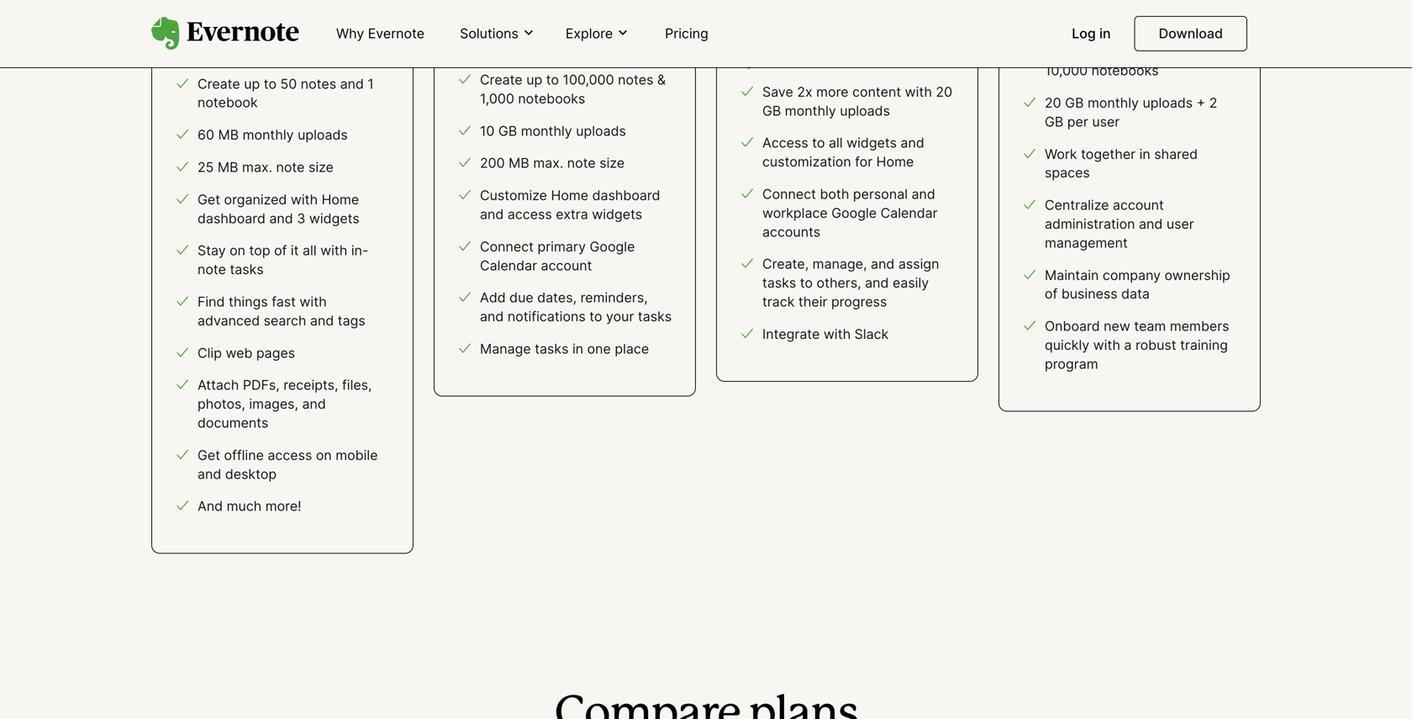 Task type: locate. For each thing, give the bounding box(es) containing it.
monthly for 20 gb monthly uploads + 2 gb per user
[[1088, 95, 1139, 111]]

create up 1,000
[[480, 71, 523, 88]]

0 vertical spatial calendar
[[881, 205, 938, 221]]

google inside connect both personal and workplace google calendar accounts
[[832, 205, 877, 221]]

0 vertical spatial all
[[829, 135, 843, 151]]

and inside add due dates, reminders, and notifications to your tasks
[[480, 308, 504, 325]]

up inside create up to 500,000 notes & 10,000 notebooks
[[1092, 43, 1108, 60]]

and left tags
[[310, 312, 334, 329]]

0 horizontal spatial create
[[198, 76, 240, 92]]

to inside create, manage, and assign tasks to others, and easily track their progress
[[800, 275, 813, 291]]

of inside 'stay on top of it all with in- note tasks'
[[274, 242, 287, 259]]

create up notebook
[[198, 76, 240, 92]]

note down stay
[[198, 261, 226, 278]]

2 horizontal spatial home
[[877, 154, 914, 170]]

0 horizontal spatial dashboard
[[198, 210, 266, 226]]

0 horizontal spatial connect
[[480, 238, 534, 255]]

1 vertical spatial calendar
[[480, 257, 537, 274]]

notes down devices
[[618, 71, 654, 88]]

manage tasks in one place
[[480, 341, 649, 357]]

1 horizontal spatial dashboard
[[593, 187, 661, 204]]

dashboard down 200 mb max. note size on the top left of the page
[[593, 187, 661, 204]]

widgets inside get organized with home dashboard and 3 widgets
[[309, 210, 360, 226]]

and up progress
[[865, 275, 889, 291]]

1 horizontal spatial all
[[829, 135, 843, 151]]

and up and
[[198, 466, 221, 482]]

in right log
[[1100, 25, 1111, 42]]

google right the primary
[[590, 238, 635, 255]]

25 mb max. note size
[[198, 159, 334, 175]]

1 vertical spatial all
[[303, 242, 317, 259]]

and down customize at the left
[[480, 206, 504, 222]]

0 horizontal spatial access
[[268, 447, 312, 463]]

notes inside create up to 50 notes and 1 notebook
[[301, 76, 336, 92]]

to up "customization"
[[813, 135, 825, 151]]

& down plus: at the right top of page
[[1225, 43, 1233, 60]]

pages
[[256, 345, 295, 361]]

create for create up to 500,000 notes & 10,000 notebooks
[[1045, 43, 1088, 60]]

account down 'work together in shared spaces'
[[1113, 197, 1165, 213]]

connect
[[763, 186, 817, 202], [480, 238, 534, 255]]

maintain company ownership of business data
[[1045, 267, 1231, 302]]

with right fast
[[300, 293, 327, 310]]

mb right 60
[[218, 127, 239, 143]]

and left 1
[[340, 76, 364, 92]]

2 horizontal spatial widgets
[[847, 135, 897, 151]]

uploads inside '20 gb monthly uploads + 2 gb per user'
[[1143, 95, 1193, 111]]

note down 10 gb monthly uploads
[[567, 155, 596, 171]]

& inside create up to 500,000 notes & 10,000 notebooks
[[1225, 43, 1233, 60]]

notebooks up 10 gb monthly uploads
[[518, 90, 586, 107]]

create inside create up to 100,000 notes & 1,000 notebooks
[[480, 71, 523, 88]]

customize home dashboard and access extra widgets
[[480, 187, 661, 222]]

1 horizontal spatial access
[[508, 206, 552, 222]]

why evernote
[[336, 25, 425, 42]]

of left 'it' on the top left of the page
[[274, 242, 287, 259]]

find things fast with advanced search and tags
[[198, 293, 366, 329]]

1 horizontal spatial 20
[[1045, 95, 1062, 111]]

0 vertical spatial of
[[274, 242, 287, 259]]

save
[[763, 84, 794, 100]]

& down pricing link
[[658, 71, 666, 88]]

to inside add due dates, reminders, and notifications to your tasks
[[590, 308, 603, 325]]

to up their
[[800, 275, 813, 291]]

in left shared
[[1140, 146, 1151, 162]]

0 horizontal spatial all
[[303, 242, 317, 259]]

up for 50
[[244, 76, 260, 92]]

widgets right 3
[[309, 210, 360, 226]]

up up notebook
[[244, 76, 260, 92]]

notebooks down the 500,000
[[1092, 62, 1159, 79]]

max. down 10 gb monthly uploads
[[533, 155, 564, 171]]

spaces
[[1045, 165, 1091, 181]]

1 horizontal spatial user
[[1167, 216, 1195, 232]]

& inside create up to 100,000 notes & 1,000 notebooks
[[658, 71, 666, 88]]

and much more!
[[198, 498, 302, 514]]

0 horizontal spatial widgets
[[309, 210, 360, 226]]

google inside "connect primary google calendar account"
[[590, 238, 635, 255]]

0 vertical spatial access
[[508, 206, 552, 222]]

of
[[274, 242, 287, 259], [1045, 286, 1058, 302]]

up for 500,000
[[1092, 43, 1108, 60]]

20 down 10,000 at top right
[[1045, 95, 1062, 111]]

get inside get offline access on mobile and desktop
[[198, 447, 220, 463]]

tasks down notifications
[[535, 341, 569, 357]]

to down everything in professional plus: at the top
[[1112, 43, 1124, 60]]

monthly
[[1088, 95, 1139, 111], [785, 102, 837, 119], [521, 123, 572, 139], [243, 127, 294, 143]]

1 vertical spatial on
[[316, 447, 332, 463]]

connect both personal and workplace google calendar accounts
[[763, 186, 938, 240]]

tasks up track
[[763, 275, 797, 291]]

save 2x more content with 20 gb monthly uploads
[[763, 84, 953, 119]]

and up company
[[1139, 216, 1163, 232]]

why
[[336, 25, 364, 42]]

ownership
[[1165, 267, 1231, 283]]

2 horizontal spatial note
[[567, 155, 596, 171]]

access inside get offline access on mobile and desktop
[[268, 447, 312, 463]]

in inside 'link'
[[1100, 25, 1111, 42]]

get
[[198, 191, 220, 208], [198, 447, 220, 463]]

get down 25
[[198, 191, 220, 208]]

0 horizontal spatial google
[[590, 238, 635, 255]]

tasks
[[230, 261, 264, 278], [763, 275, 797, 291], [638, 308, 672, 325], [535, 341, 569, 357]]

1 vertical spatial dashboard
[[198, 210, 266, 226]]

widgets right extra
[[592, 206, 643, 222]]

monthly inside '20 gb monthly uploads + 2 gb per user'
[[1088, 95, 1139, 111]]

home up extra
[[551, 187, 589, 204]]

2 horizontal spatial up
[[1092, 43, 1108, 60]]

create
[[1045, 43, 1088, 60], [480, 71, 523, 88], [198, 76, 240, 92]]

1 vertical spatial account
[[541, 257, 592, 274]]

per
[[1068, 113, 1089, 130]]

1 vertical spatial &
[[658, 71, 666, 88]]

1 vertical spatial connect
[[480, 238, 534, 255]]

&
[[1225, 43, 1233, 60], [658, 71, 666, 88]]

evernote logo image
[[151, 17, 299, 50]]

20 gb monthly uploads + 2 gb per user
[[1045, 95, 1218, 130]]

1 horizontal spatial &
[[1225, 43, 1233, 60]]

uploads left the + at the top right
[[1143, 95, 1193, 111]]

1 horizontal spatial max.
[[533, 155, 564, 171]]

dashboard down organized
[[198, 210, 266, 226]]

with inside "find things fast with advanced search and tags"
[[300, 293, 327, 310]]

2 horizontal spatial create
[[1045, 43, 1088, 60]]

manage
[[480, 341, 531, 357]]

account down the primary
[[541, 257, 592, 274]]

notes right 50
[[301, 76, 336, 92]]

and inside customize home dashboard and access extra widgets
[[480, 206, 504, 222]]

0 horizontal spatial 20
[[936, 84, 953, 100]]

and
[[198, 498, 223, 514]]

and down receipts,
[[302, 396, 326, 412]]

one
[[588, 341, 611, 357]]

stay
[[198, 242, 226, 259]]

0 horizontal spatial note
[[198, 261, 226, 278]]

2 get from the top
[[198, 447, 220, 463]]

mb right 200
[[509, 155, 530, 171]]

1 horizontal spatial home
[[551, 187, 589, 204]]

0 vertical spatial notebooks
[[1092, 62, 1159, 79]]

1 get from the top
[[198, 191, 220, 208]]

0 horizontal spatial home
[[322, 191, 359, 208]]

1 vertical spatial of
[[1045, 286, 1058, 302]]

and inside get organized with home dashboard and 3 widgets
[[269, 210, 293, 226]]

and up personal
[[901, 135, 925, 151]]

gb left per
[[1045, 113, 1064, 130]]

access up 'desktop'
[[268, 447, 312, 463]]

files,
[[342, 377, 372, 393]]

200
[[480, 155, 505, 171]]

size
[[600, 155, 625, 171], [309, 159, 334, 175]]

create up 10,000 at top right
[[1045, 43, 1088, 60]]

1 horizontal spatial widgets
[[592, 206, 643, 222]]

0 horizontal spatial up
[[244, 76, 260, 92]]

uploads
[[1143, 95, 1193, 111], [840, 102, 891, 119], [576, 123, 626, 139], [298, 127, 348, 143]]

max. up organized
[[242, 159, 272, 175]]

connect down customize at the left
[[480, 238, 534, 255]]

home inside customize home dashboard and access extra widgets
[[551, 187, 589, 204]]

2
[[1210, 95, 1218, 111]]

connect primary google calendar account
[[480, 238, 635, 274]]

widgets inside 'access to all widgets and customization for home'
[[847, 135, 897, 151]]

uploads down content
[[840, 102, 891, 119]]

0 vertical spatial account
[[1113, 197, 1165, 213]]

to down sync unlimited devices
[[546, 71, 559, 88]]

1 horizontal spatial calendar
[[881, 205, 938, 221]]

1 vertical spatial access
[[268, 447, 312, 463]]

easily
[[893, 275, 929, 291]]

search
[[264, 312, 306, 329]]

calendar down personal
[[881, 205, 938, 221]]

uploads down create up to 50 notes and 1 notebook
[[298, 127, 348, 143]]

add
[[480, 289, 506, 306]]

things
[[229, 293, 268, 310]]

fast
[[272, 293, 296, 310]]

explore
[[566, 25, 613, 41]]

solutions
[[460, 25, 519, 41]]

shared
[[1155, 146, 1198, 162]]

core features:
[[174, 11, 267, 27]]

1 vertical spatial user
[[1167, 216, 1195, 232]]

note
[[567, 155, 596, 171], [276, 159, 305, 175], [198, 261, 226, 278]]

others,
[[817, 275, 862, 291]]

and left 3
[[269, 210, 293, 226]]

max.
[[533, 155, 564, 171], [242, 159, 272, 175]]

1 vertical spatial get
[[198, 447, 220, 463]]

monthly up 200 mb max. note size on the top left of the page
[[521, 123, 572, 139]]

0 horizontal spatial &
[[658, 71, 666, 88]]

1 horizontal spatial size
[[600, 155, 625, 171]]

connect inside connect both personal and workplace google calendar accounts
[[763, 186, 817, 202]]

up inside create up to 100,000 notes & 1,000 notebooks
[[527, 71, 543, 88]]

notebooks inside create up to 500,000 notes & 10,000 notebooks
[[1092, 62, 1159, 79]]

add due dates, reminders, and notifications to your tasks
[[480, 289, 672, 325]]

0 vertical spatial &
[[1225, 43, 1233, 60]]

notebooks inside create up to 100,000 notes & 1,000 notebooks
[[518, 90, 586, 107]]

of down maintain
[[1045, 286, 1058, 302]]

in right everything
[[1096, 11, 1107, 28]]

google
[[832, 205, 877, 221], [590, 238, 635, 255]]

calendar inside connect both personal and workplace google calendar accounts
[[881, 205, 938, 221]]

get left offline
[[198, 447, 220, 463]]

1 horizontal spatial note
[[276, 159, 305, 175]]

get offline access on mobile and desktop
[[198, 447, 378, 482]]

500,000
[[1128, 43, 1181, 60]]

gb inside save 2x more content with 20 gb monthly uploads
[[763, 102, 781, 119]]

calendar up due
[[480, 257, 537, 274]]

with right content
[[905, 84, 933, 100]]

access down customize at the left
[[508, 206, 552, 222]]

home up in-
[[322, 191, 359, 208]]

user inside '20 gb monthly uploads + 2 gb per user'
[[1093, 113, 1120, 130]]

new
[[1104, 318, 1131, 334]]

create inside create up to 50 notes and 1 notebook
[[198, 76, 240, 92]]

log in link
[[1062, 19, 1121, 50]]

access inside customize home dashboard and access extra widgets
[[508, 206, 552, 222]]

home inside 'access to all widgets and customization for home'
[[877, 154, 914, 170]]

dashboard inside get organized with home dashboard and 3 widgets
[[198, 210, 266, 226]]

0 horizontal spatial user
[[1093, 113, 1120, 130]]

tasks down "top"
[[230, 261, 264, 278]]

with inside onboard new team members quickly with a robust training program
[[1094, 337, 1121, 353]]

up down "unlimited"
[[527, 71, 543, 88]]

solutions button
[[455, 24, 541, 43]]

0 vertical spatial get
[[198, 191, 220, 208]]

1 vertical spatial google
[[590, 238, 635, 255]]

0 horizontal spatial calendar
[[480, 257, 537, 274]]

mb for 25
[[218, 159, 238, 175]]

1 horizontal spatial connect
[[763, 186, 817, 202]]

and down add
[[480, 308, 504, 325]]

pricing
[[665, 25, 709, 42]]

more!
[[265, 498, 302, 514]]

+
[[1197, 95, 1206, 111]]

mb right 25
[[218, 159, 238, 175]]

up
[[1092, 43, 1108, 60], [527, 71, 543, 88], [244, 76, 260, 92]]

of for it
[[274, 242, 287, 259]]

monthly up 25 mb max. note size
[[243, 127, 294, 143]]

create up to 500,000 notes & 10,000 notebooks
[[1045, 43, 1233, 79]]

note down 60 mb monthly uploads at top left
[[276, 159, 305, 175]]

on left "top"
[[230, 242, 246, 259]]

20 inside '20 gb monthly uploads + 2 gb per user'
[[1045, 95, 1062, 111]]

home
[[877, 154, 914, 170], [551, 187, 589, 204], [322, 191, 359, 208]]

widgets up "for" at the top
[[847, 135, 897, 151]]

organized
[[224, 191, 287, 208]]

on
[[230, 242, 246, 259], [316, 447, 332, 463]]

with left in-
[[320, 242, 348, 259]]

0 vertical spatial user
[[1093, 113, 1120, 130]]

track
[[763, 293, 795, 310]]

home right "for" at the top
[[877, 154, 914, 170]]

all up "customization"
[[829, 135, 843, 151]]

user inside centralize account administration and user management
[[1167, 216, 1195, 232]]

10,000
[[1045, 62, 1088, 79]]

download
[[1159, 25, 1224, 42]]

get for get organized with home dashboard and 3 widgets
[[198, 191, 220, 208]]

evernote
[[368, 25, 425, 42]]

of inside maintain company ownership of business data
[[1045, 286, 1058, 302]]

up down the log in
[[1092, 43, 1108, 60]]

monthly down 2x
[[785, 102, 837, 119]]

mb for 200
[[509, 155, 530, 171]]

and right personal
[[912, 186, 936, 202]]

1 vertical spatial notebooks
[[518, 90, 586, 107]]

gb down save
[[763, 102, 781, 119]]

with left the a
[[1094, 337, 1121, 353]]

to left 50
[[264, 76, 277, 92]]

1 horizontal spatial notebooks
[[1092, 62, 1159, 79]]

200 mb max. note size
[[480, 155, 625, 171]]

1 horizontal spatial create
[[480, 71, 523, 88]]

with
[[905, 84, 933, 100], [291, 191, 318, 208], [320, 242, 348, 259], [300, 293, 327, 310], [824, 326, 851, 342], [1094, 337, 1121, 353]]

connect inside "connect primary google calendar account"
[[480, 238, 534, 255]]

tasks right your
[[638, 308, 672, 325]]

all inside 'stay on top of it all with in- note tasks'
[[303, 242, 317, 259]]

create inside create up to 500,000 notes & 10,000 notebooks
[[1045, 43, 1088, 60]]

1 horizontal spatial up
[[527, 71, 543, 88]]

monthly up per
[[1088, 95, 1139, 111]]

0 vertical spatial on
[[230, 242, 246, 259]]

to inside create up to 100,000 notes & 1,000 notebooks
[[546, 71, 559, 88]]

0 horizontal spatial size
[[309, 159, 334, 175]]

dashboard inside customize home dashboard and access extra widgets
[[593, 187, 661, 204]]

up inside create up to 50 notes and 1 notebook
[[244, 76, 260, 92]]

1 horizontal spatial account
[[1113, 197, 1165, 213]]

size up customize home dashboard and access extra widgets
[[600, 155, 625, 171]]

on left mobile
[[316, 447, 332, 463]]

20
[[936, 84, 953, 100], [1045, 95, 1062, 111]]

with up 3
[[291, 191, 318, 208]]

and up easily
[[871, 256, 895, 272]]

notes for create up to 100,000 notes & 1,000 notebooks
[[618, 71, 654, 88]]

connect up workplace on the right
[[763, 186, 817, 202]]

all right 'it' on the top left of the page
[[303, 242, 317, 259]]

1 horizontal spatial on
[[316, 447, 332, 463]]

to left your
[[590, 308, 603, 325]]

0 vertical spatial dashboard
[[593, 187, 661, 204]]

slack
[[855, 326, 889, 342]]

0 horizontal spatial on
[[230, 242, 246, 259]]

get inside get organized with home dashboard and 3 widgets
[[198, 191, 220, 208]]

to inside create up to 50 notes and 1 notebook
[[264, 76, 277, 92]]

uploads down create up to 100,000 notes & 1,000 notebooks
[[576, 123, 626, 139]]

user up ownership
[[1167, 216, 1195, 232]]

0 vertical spatial google
[[832, 205, 877, 221]]

google down both
[[832, 205, 877, 221]]

note for organized
[[276, 159, 305, 175]]

1 horizontal spatial of
[[1045, 286, 1058, 302]]

20 right content
[[936, 84, 953, 100]]

offline
[[224, 447, 264, 463]]

0 horizontal spatial account
[[541, 257, 592, 274]]

0 horizontal spatial of
[[274, 242, 287, 259]]

user right per
[[1093, 113, 1120, 130]]

notes inside create up to 500,000 notes & 10,000 notebooks
[[1185, 43, 1221, 60]]

0 horizontal spatial notebooks
[[518, 90, 586, 107]]

notes inside create up to 100,000 notes & 1,000 notebooks
[[618, 71, 654, 88]]

download link
[[1135, 16, 1248, 51]]

manage,
[[813, 256, 867, 272]]

size down 60 mb monthly uploads at top left
[[309, 159, 334, 175]]

robust
[[1136, 337, 1177, 353]]

1 horizontal spatial google
[[832, 205, 877, 221]]

0 horizontal spatial max.
[[242, 159, 272, 175]]

centralize account administration and user management
[[1045, 197, 1195, 251]]

progress
[[832, 293, 888, 310]]

professional
[[1111, 11, 1191, 28]]

0 vertical spatial connect
[[763, 186, 817, 202]]

notes down 'download' at the top
[[1185, 43, 1221, 60]]



Task type: describe. For each thing, give the bounding box(es) containing it.
to inside 'access to all widgets and customization for home'
[[813, 135, 825, 151]]

of for business
[[1045, 286, 1058, 302]]

log
[[1072, 25, 1096, 42]]

create up to 50 notes and 1 notebook
[[198, 76, 374, 111]]

to inside create up to 500,000 notes & 10,000 notebooks
[[1112, 43, 1124, 60]]

create up to 100,000 notes & 1,000 notebooks
[[480, 71, 666, 107]]

gb up per
[[1066, 95, 1084, 111]]

& for create up to 500,000 notes & 10,000 notebooks
[[1225, 43, 1233, 60]]

place
[[615, 341, 649, 357]]

uploads for 10 gb monthly uploads
[[576, 123, 626, 139]]

and inside get offline access on mobile and desktop
[[198, 466, 221, 482]]

training
[[1181, 337, 1229, 353]]

find
[[198, 293, 225, 310]]

notifications
[[508, 308, 586, 325]]

both
[[820, 186, 850, 202]]

stay on top of it all with in- note tasks
[[198, 242, 369, 278]]

access to all widgets and customization for home
[[763, 135, 925, 170]]

notes for create up to 500,000 notes & 10,000 notebooks
[[1185, 43, 1221, 60]]

more
[[817, 84, 849, 100]]

in left one
[[573, 341, 584, 357]]

centralize
[[1045, 197, 1110, 213]]

tasks inside create, manage, and assign tasks to others, and easily track their progress
[[763, 275, 797, 291]]

with left slack
[[824, 326, 851, 342]]

top
[[249, 242, 270, 259]]

gb right "10" in the top left of the page
[[499, 123, 517, 139]]

50
[[280, 76, 297, 92]]

home inside get organized with home dashboard and 3 widgets
[[322, 191, 359, 208]]

uploads for 60 mb monthly uploads
[[298, 127, 348, 143]]

due
[[510, 289, 534, 306]]

desktop
[[225, 466, 277, 482]]

monthly inside save 2x more content with 20 gb monthly uploads
[[785, 102, 837, 119]]

monthly for 60 mb monthly uploads
[[243, 127, 294, 143]]

connect for connect both personal and workplace google calendar accounts
[[763, 186, 817, 202]]

customization
[[763, 154, 852, 170]]

personal
[[853, 186, 908, 202]]

administration
[[1045, 216, 1136, 232]]

create,
[[763, 256, 809, 272]]

documents
[[198, 415, 269, 431]]

max. for home
[[533, 155, 564, 171]]

widgets inside customize home dashboard and access extra widgets
[[592, 206, 643, 222]]

data
[[1122, 286, 1150, 302]]

plus:
[[1195, 11, 1226, 28]]

uploads for 20 gb monthly uploads + 2 gb per user
[[1143, 95, 1193, 111]]

a
[[1125, 337, 1132, 353]]

take great notes
[[198, 43, 304, 60]]

size for 25 mb max. note size
[[309, 159, 334, 175]]

connect for connect primary google calendar account
[[480, 238, 534, 255]]

on inside 'stay on top of it all with in- note tasks'
[[230, 242, 246, 259]]

note inside 'stay on top of it all with in- note tasks'
[[198, 261, 226, 278]]

& for create up to 100,000 notes & 1,000 notebooks
[[658, 71, 666, 88]]

all inside 'access to all widgets and customization for home'
[[829, 135, 843, 151]]

create, manage, and assign tasks to others, and easily track their progress
[[763, 256, 940, 310]]

and inside create up to 50 notes and 1 notebook
[[340, 76, 364, 92]]

attach
[[198, 377, 239, 393]]

notebook
[[198, 94, 258, 111]]

and inside 'access to all widgets and customization for home'
[[901, 135, 925, 151]]

calendar inside "connect primary google calendar account"
[[480, 257, 537, 274]]

unlimited
[[515, 39, 573, 56]]

photos,
[[198, 396, 245, 412]]

monthly for 10 gb monthly uploads
[[521, 123, 572, 139]]

integrate with slack
[[763, 326, 889, 342]]

much
[[227, 498, 262, 514]]

members
[[1170, 318, 1230, 334]]

and inside connect both personal and workplace google calendar accounts
[[912, 186, 936, 202]]

management
[[1045, 235, 1128, 251]]

and inside "find things fast with advanced search and tags"
[[310, 312, 334, 329]]

content
[[853, 84, 902, 100]]

mb for 60
[[218, 127, 239, 143]]

sync
[[480, 39, 512, 56]]

get for get offline access on mobile and desktop
[[198, 447, 220, 463]]

10
[[480, 123, 495, 139]]

receipts,
[[284, 377, 338, 393]]

images,
[[249, 396, 299, 412]]

access
[[763, 135, 809, 151]]

pricing link
[[655, 19, 719, 50]]

notes for create up to 50 notes and 1 notebook
[[301, 76, 336, 92]]

integrate
[[763, 326, 820, 342]]

sync unlimited devices
[[480, 39, 626, 56]]

devices
[[577, 39, 626, 56]]

up for 100,000
[[527, 71, 543, 88]]

quickly
[[1045, 337, 1090, 353]]

account inside "connect primary google calendar account"
[[541, 257, 592, 274]]

it
[[291, 242, 299, 259]]

work
[[1045, 146, 1078, 162]]

explore button
[[561, 24, 635, 43]]

take
[[198, 43, 228, 60]]

why evernote link
[[326, 19, 435, 50]]

mobile
[[336, 447, 378, 463]]

pdfs,
[[243, 377, 280, 393]]

tasks inside 'stay on top of it all with in- note tasks'
[[230, 261, 264, 278]]

note for home
[[567, 155, 596, 171]]

customize
[[480, 187, 547, 204]]

and inside attach pdfs, receipts, files, photos, images, and documents
[[302, 396, 326, 412]]

and inside centralize account administration and user management
[[1139, 216, 1163, 232]]

maintain
[[1045, 267, 1099, 283]]

create for create up to 50 notes and 1 notebook
[[198, 76, 240, 92]]

tags
[[338, 312, 366, 329]]

create for create up to 100,000 notes & 1,000 notebooks
[[480, 71, 523, 88]]

reminders,
[[581, 289, 648, 306]]

primary
[[538, 238, 586, 255]]

business
[[1062, 286, 1118, 302]]

size for 200 mb max. note size
[[600, 155, 625, 171]]

workplace
[[763, 205, 828, 221]]

on inside get offline access on mobile and desktop
[[316, 447, 332, 463]]

core
[[174, 11, 205, 27]]

1
[[368, 76, 374, 92]]

with inside 'stay on top of it all with in- note tasks'
[[320, 242, 348, 259]]

your
[[606, 308, 634, 325]]

for
[[855, 154, 873, 170]]

with inside get organized with home dashboard and 3 widgets
[[291, 191, 318, 208]]

notebooks for 500,000
[[1092, 62, 1159, 79]]

max. for organized
[[242, 159, 272, 175]]

work together in shared spaces
[[1045, 146, 1198, 181]]

notes up 50
[[269, 43, 304, 60]]

20 inside save 2x more content with 20 gb monthly uploads
[[936, 84, 953, 100]]

notebooks for 100,000
[[518, 90, 586, 107]]

60
[[198, 127, 214, 143]]

extra
[[556, 206, 588, 222]]

account inside centralize account administration and user management
[[1113, 197, 1165, 213]]

tasks inside add due dates, reminders, and notifications to your tasks
[[638, 308, 672, 325]]

everything
[[1022, 11, 1092, 28]]

uploads inside save 2x more content with 20 gb monthly uploads
[[840, 102, 891, 119]]

in-
[[351, 242, 369, 259]]

program
[[1045, 356, 1099, 372]]

assign
[[899, 256, 940, 272]]

onboard
[[1045, 318, 1101, 334]]

get organized with home dashboard and 3 widgets
[[198, 191, 360, 226]]

with inside save 2x more content with 20 gb monthly uploads
[[905, 84, 933, 100]]

in inside 'work together in shared spaces'
[[1140, 146, 1151, 162]]



Task type: vqa. For each thing, say whether or not it's contained in the screenshot.
200
yes



